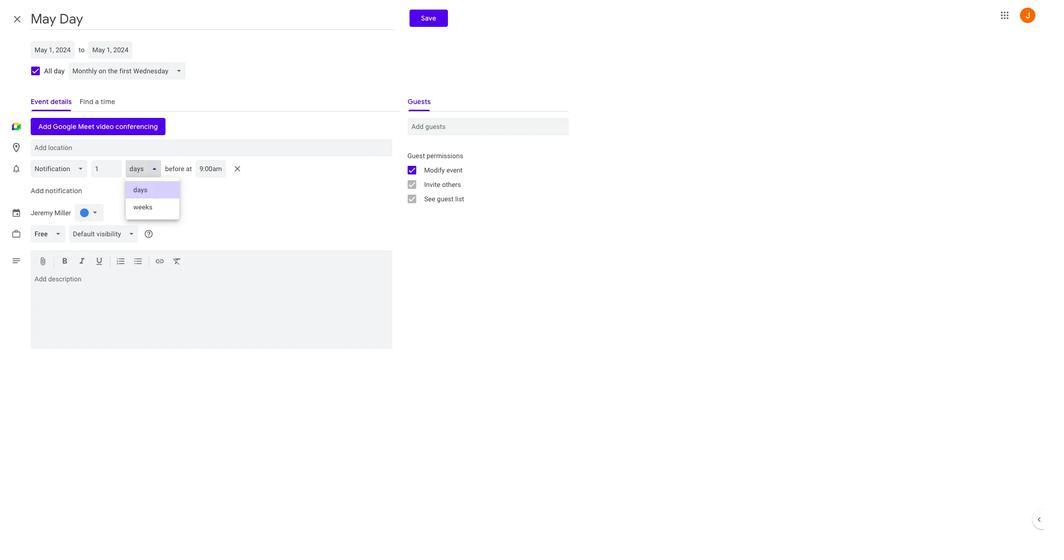 Task type: vqa. For each thing, say whether or not it's contained in the screenshot.
"-" within the RaboDirect Pro12 - ML tree item
no



Task type: describe. For each thing, give the bounding box(es) containing it.
remove formatting image
[[172, 257, 182, 268]]

the day before at 9am element
[[31, 158, 245, 220]]

to
[[79, 46, 85, 54]]

bulleted list image
[[133, 257, 143, 268]]

add
[[31, 187, 44, 195]]

all day
[[44, 67, 65, 75]]

jeremy miller
[[31, 209, 71, 217]]

modify
[[424, 166, 445, 174]]

guest
[[408, 152, 425, 160]]

permissions
[[427, 152, 463, 160]]

2 option from the top
[[126, 199, 180, 216]]

formatting options toolbar
[[31, 250, 392, 273]]

list
[[455, 195, 464, 203]]

Guests text field
[[411, 118, 565, 135]]

invite
[[424, 181, 441, 189]]

Days in advance for notification number field
[[95, 160, 118, 178]]

save button
[[410, 10, 448, 27]]

invite others
[[424, 181, 461, 189]]

underline image
[[95, 257, 104, 268]]

Description text field
[[31, 275, 392, 347]]

numbered list image
[[116, 257, 126, 268]]



Task type: locate. For each thing, give the bounding box(es) containing it.
End date text field
[[92, 44, 129, 56]]

see
[[424, 195, 435, 203]]

others
[[442, 181, 461, 189]]

see guest list
[[424, 195, 464, 203]]

1 option from the top
[[126, 181, 180, 199]]

Title text field
[[31, 9, 394, 30]]

group
[[400, 149, 569, 206]]

event
[[447, 166, 463, 174]]

insert link image
[[155, 257, 165, 268]]

add notification
[[31, 187, 82, 195]]

unit of time selection list box
[[126, 178, 180, 220]]

add notification button
[[27, 179, 86, 202]]

day
[[54, 67, 65, 75]]

miller
[[54, 209, 71, 217]]

Time of day text field
[[200, 164, 222, 174]]

Start date text field
[[35, 44, 71, 56]]

at
[[186, 165, 192, 173]]

before
[[165, 165, 184, 173]]

guest
[[437, 195, 454, 203]]

guest permissions
[[408, 152, 463, 160]]

Location text field
[[35, 139, 388, 156]]

None field
[[69, 62, 189, 80], [31, 160, 91, 178], [126, 160, 165, 178], [31, 225, 69, 243], [69, 225, 142, 243], [69, 62, 189, 80], [31, 160, 91, 178], [126, 160, 165, 178], [31, 225, 69, 243], [69, 225, 142, 243]]

italic image
[[77, 257, 87, 268]]

group containing guest permissions
[[400, 149, 569, 206]]

notification
[[45, 187, 82, 195]]

bold image
[[60, 257, 70, 268]]

jeremy
[[31, 209, 53, 217]]

save
[[421, 14, 436, 23]]

option
[[126, 181, 180, 199], [126, 199, 180, 216]]

before at
[[165, 165, 192, 173]]

all
[[44, 67, 52, 75]]

modify event
[[424, 166, 463, 174]]



